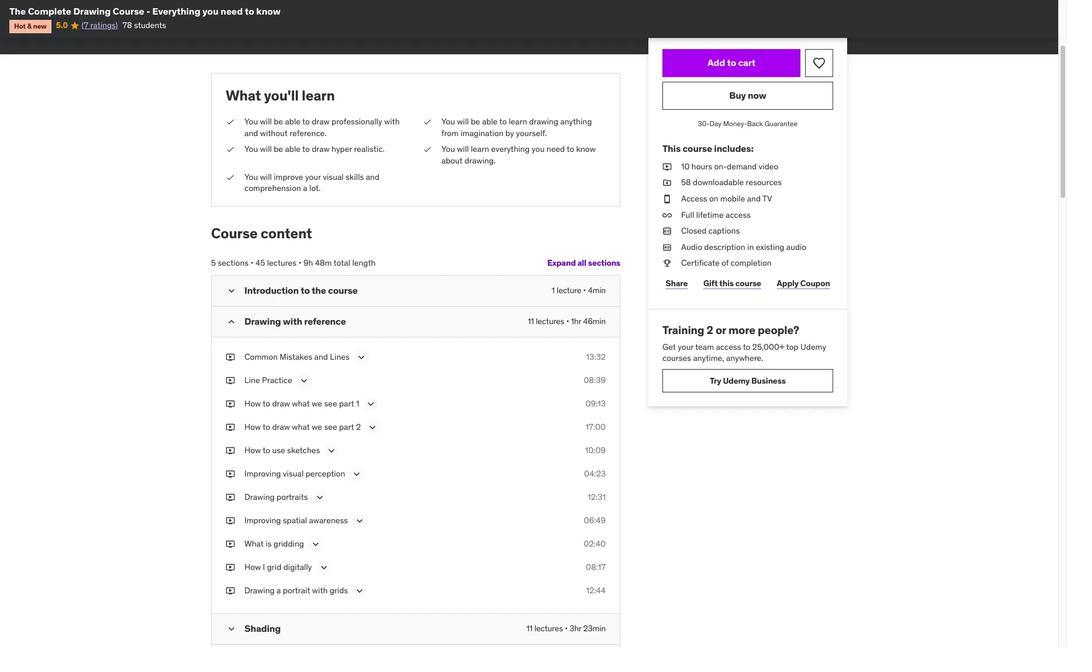 Task type: describe. For each thing, give the bounding box(es) containing it.
be for without
[[274, 116, 283, 127]]

common mistakes and lines
[[244, 352, 350, 362]]

sketches
[[287, 445, 320, 456]]

how i grid digitally
[[244, 562, 312, 573]]

line
[[244, 375, 260, 386]]

small image
[[226, 285, 237, 297]]

will for you will be able to draw hyper realistic.
[[260, 144, 272, 155]]

days
[[681, 28, 699, 39]]

10:09
[[585, 445, 606, 456]]

learn for will
[[471, 144, 489, 155]]

completion
[[731, 258, 772, 269]]

to right created
[[245, 5, 254, 17]]

how for how i grid digitally
[[244, 562, 261, 573]]

04:23
[[584, 469, 606, 479]]

spatial
[[283, 515, 307, 526]]

in
[[747, 242, 754, 252]]

a inside you will improve your visual skills and comprehension a lot.
[[303, 183, 307, 194]]

need inside "you will learn everything you need to know about drawing."
[[547, 144, 565, 155]]

line practice
[[244, 375, 292, 386]]

udemy inside training 2 or more people? get your team access to 25,000+ top udemy courses anytime, anywhere.
[[801, 342, 826, 352]]

you will improve your visual skills and comprehension a lot.
[[244, 172, 380, 194]]

small image for drawing with reference
[[226, 316, 237, 328]]

try udemy business
[[710, 376, 786, 386]]

0 vertical spatial access
[[726, 210, 751, 220]]

be down the without
[[274, 144, 283, 155]]

and inside you will improve your visual skills and comprehension a lot.
[[366, 172, 380, 182]]

0 vertical spatial 1
[[552, 285, 555, 296]]

includes:
[[714, 142, 754, 154]]

lifetime
[[696, 210, 724, 220]]

08:39
[[584, 375, 606, 386]]

to inside button
[[727, 57, 736, 69]]

training
[[662, 323, 704, 337]]

we for 1
[[312, 398, 322, 409]]

people?
[[758, 323, 799, 337]]

what is gridding
[[244, 539, 304, 549]]

cart
[[738, 57, 756, 69]]

portrait
[[283, 586, 310, 596]]

11 for drawing with reference
[[528, 316, 534, 327]]

anywhere.
[[726, 353, 763, 364]]

know inside "you will learn everything you need to know about drawing."
[[576, 144, 596, 155]]

1 horizontal spatial course
[[211, 224, 258, 242]]

see for 2
[[324, 422, 337, 432]]

you for you will improve your visual skills and comprehension a lot.
[[244, 172, 258, 182]]

buy
[[729, 90, 746, 101]]

price!
[[740, 28, 760, 39]]

30-
[[698, 119, 710, 128]]

drawing.
[[465, 155, 496, 166]]

with inside you will be able to draw professionally with and without reference.
[[384, 116, 400, 127]]

apply coupon button
[[774, 272, 833, 295]]

demand
[[727, 161, 757, 172]]

left
[[701, 28, 713, 39]]

17:00
[[586, 422, 606, 432]]

0 vertical spatial 2
[[674, 28, 679, 39]]

what for what is gridding
[[244, 539, 264, 549]]

improving for improving spatial awareness
[[244, 515, 281, 526]]

1 horizontal spatial course
[[683, 142, 712, 154]]

to inside "you will learn everything you need to know about drawing."
[[567, 144, 574, 155]]

5
[[211, 258, 216, 268]]

you'll
[[264, 87, 299, 105]]

draw up how to use sketches
[[272, 422, 290, 432]]

more
[[729, 323, 755, 337]]

audio description in existing audio
[[681, 242, 806, 252]]

show lecture description image for drawing portraits
[[314, 492, 325, 504]]

reference.
[[290, 128, 327, 138]]

0 horizontal spatial a
[[277, 586, 281, 596]]

what for what you'll learn
[[226, 87, 261, 105]]

hot
[[14, 22, 26, 31]]

to down reference.
[[302, 144, 310, 155]]

0 vertical spatial you
[[203, 5, 219, 17]]

without
[[260, 128, 288, 138]]

your inside training 2 or more people? get your team access to 25,000+ top udemy courses anytime, anywhere.
[[678, 342, 694, 352]]

alarm image
[[662, 29, 672, 38]]

at
[[715, 28, 722, 39]]

closed
[[681, 226, 707, 236]]

on
[[709, 194, 718, 204]]

how for how to draw what we see part 1
[[244, 398, 261, 409]]

certificate of completion
[[681, 258, 772, 269]]

improve
[[274, 172, 303, 182]]

expand
[[547, 258, 576, 268]]

wishlist image
[[812, 56, 826, 70]]

06:49
[[584, 515, 606, 526]]

0 horizontal spatial sections
[[218, 258, 249, 268]]

1 vertical spatial this
[[719, 278, 734, 289]]

show lecture description image for improving spatial awareness
[[354, 515, 366, 527]]

visual inside you will improve your visual skills and comprehension a lot.
[[323, 172, 344, 182]]

show lecture description image for improving visual perception
[[351, 469, 363, 480]]

share button
[[662, 272, 691, 295]]

what for 2
[[292, 422, 310, 432]]

to left the
[[301, 284, 310, 296]]

back
[[747, 119, 763, 128]]

the complete drawing course - everything you need to know
[[9, 5, 281, 17]]

business
[[751, 376, 786, 386]]

perception
[[306, 469, 345, 479]]

access
[[681, 194, 707, 204]]

of
[[722, 258, 729, 269]]

lines
[[330, 352, 350, 362]]

to inside you will be able to draw professionally with and without reference.
[[302, 116, 310, 127]]

gift
[[703, 278, 718, 289]]

improving visual perception
[[244, 469, 345, 479]]

0 horizontal spatial course
[[113, 5, 144, 17]]

will for you will be able to draw professionally with and without reference.
[[260, 116, 272, 127]]

0 vertical spatial lectures
[[267, 258, 297, 268]]

or
[[716, 323, 726, 337]]

what you'll learn
[[226, 87, 335, 105]]

you for you will be able to draw professionally with and without reference.
[[244, 116, 258, 127]]

show lecture description image for drawing a portrait with grids
[[354, 586, 366, 597]]

common
[[244, 352, 278, 362]]

08:17
[[586, 562, 606, 573]]

1 vertical spatial visual
[[283, 469, 304, 479]]

mistakes
[[280, 352, 312, 362]]

5 sections • 45 lectures • 9h 48m total length
[[211, 258, 376, 268]]

0 vertical spatial know
[[256, 5, 281, 17]]

we for 2
[[312, 422, 322, 432]]

you inside "you will learn everything you need to know about drawing."
[[532, 144, 545, 155]]

gridding
[[274, 539, 304, 549]]

complete
[[28, 5, 71, 17]]

this course includes:
[[662, 142, 754, 154]]

learn for you'll
[[302, 87, 335, 105]]

new
[[33, 22, 47, 31]]

udemy inside "link"
[[723, 376, 750, 386]]

and left lines
[[314, 352, 328, 362]]

drawing up the (7
[[73, 5, 111, 17]]

able for without
[[285, 116, 301, 127]]

09:13
[[586, 398, 606, 409]]

see for 1
[[324, 398, 337, 409]]

shading
[[244, 623, 281, 635]]

0 horizontal spatial with
[[283, 315, 302, 327]]

you for you will be able to learn drawing anything from imagination by yourself.
[[441, 116, 455, 127]]

apply coupon
[[777, 278, 830, 289]]

reference
[[304, 315, 346, 327]]

total
[[334, 258, 350, 268]]

10
[[681, 161, 690, 172]]

hours
[[692, 161, 712, 172]]

to inside the you will be able to learn drawing anything from imagination by yourself.
[[499, 116, 507, 127]]

to down "line practice"
[[263, 398, 270, 409]]

gift this course link
[[700, 272, 764, 295]]

to left use
[[263, 445, 270, 456]]

expand all sections
[[547, 258, 620, 268]]

0 horizontal spatial need
[[221, 5, 243, 17]]

and left tv
[[747, 194, 761, 204]]

you will learn everything you need to know about drawing.
[[441, 144, 596, 166]]

9h 48m
[[304, 258, 332, 268]]

78
[[123, 20, 132, 31]]

course inside gift this course link
[[735, 278, 761, 289]]

show lecture description image for how i grid digitally
[[318, 562, 330, 574]]

12:44
[[586, 586, 606, 596]]



Task type: locate. For each thing, give the bounding box(es) containing it.
is
[[266, 539, 272, 549]]

you
[[244, 116, 258, 127], [441, 116, 455, 127], [244, 144, 258, 155], [441, 144, 455, 155], [244, 172, 258, 182]]

visual
[[323, 172, 344, 182], [283, 469, 304, 479]]

this right at
[[724, 28, 738, 39]]

lot.
[[309, 183, 321, 194]]

2 days left at this price!
[[674, 28, 760, 39]]

1 horizontal spatial you
[[532, 144, 545, 155]]

2 what from the top
[[292, 422, 310, 432]]

1 vertical spatial udemy
[[723, 376, 750, 386]]

sections right 5
[[218, 258, 249, 268]]

0 horizontal spatial know
[[256, 5, 281, 17]]

will inside you will improve your visual skills and comprehension a lot.
[[260, 172, 272, 182]]

the
[[312, 284, 326, 296]]

1 horizontal spatial 1
[[552, 285, 555, 296]]

students
[[134, 20, 166, 31]]

you right everything
[[203, 5, 219, 17]]

tv
[[762, 194, 772, 204]]

58
[[681, 177, 691, 188]]

coupon
[[800, 278, 830, 289]]

improving up drawing portraits
[[244, 469, 281, 479]]

drawing
[[529, 116, 558, 127]]

2 vertical spatial with
[[312, 586, 328, 596]]

2 vertical spatial lectures
[[534, 624, 563, 634]]

1 vertical spatial lectures
[[536, 316, 564, 327]]

how down line
[[244, 398, 261, 409]]

0 vertical spatial 11
[[528, 316, 534, 327]]

2 horizontal spatial course
[[735, 278, 761, 289]]

be up imagination
[[471, 116, 480, 127]]

sections right all
[[588, 258, 620, 268]]

will for you will be able to learn drawing anything from imagination by yourself.
[[457, 116, 469, 127]]

improving for improving visual perception
[[244, 469, 281, 479]]

1 horizontal spatial visual
[[323, 172, 344, 182]]

23min
[[583, 624, 606, 634]]

closed captions
[[681, 226, 740, 236]]

what
[[226, 87, 261, 105], [244, 539, 264, 549]]

1 horizontal spatial 2
[[674, 28, 679, 39]]

be up the without
[[274, 116, 283, 127]]

0 horizontal spatial course
[[328, 284, 358, 296]]

what for 1
[[292, 398, 310, 409]]

your inside you will improve your visual skills and comprehension a lot.
[[305, 172, 321, 182]]

by inside the you will be able to learn drawing anything from imagination by yourself.
[[505, 128, 514, 138]]

lectures
[[267, 258, 297, 268], [536, 316, 564, 327], [534, 624, 563, 634]]

with right professionally
[[384, 116, 400, 127]]

everything
[[152, 5, 200, 17]]

improving up is
[[244, 515, 281, 526]]

78 students
[[123, 20, 166, 31]]

with down introduction to the course
[[283, 315, 302, 327]]

how up how to use sketches
[[244, 422, 261, 432]]

team
[[695, 342, 714, 352]]

• left 3hr on the right bottom
[[565, 624, 568, 634]]

about
[[441, 155, 463, 166]]

able up reference.
[[285, 116, 301, 127]]

hyper
[[332, 144, 352, 155]]

1 what from the top
[[292, 398, 310, 409]]

2 horizontal spatial with
[[384, 116, 400, 127]]

1 horizontal spatial by
[[505, 128, 514, 138]]

draw up reference.
[[312, 116, 330, 127]]

1 vertical spatial what
[[244, 539, 264, 549]]

description
[[704, 242, 745, 252]]

0 horizontal spatial 1
[[356, 398, 359, 409]]

grids
[[330, 586, 348, 596]]

access inside training 2 or more people? get your team access to 25,000+ top udemy courses anytime, anywhere.
[[716, 342, 741, 352]]

will up about
[[457, 144, 469, 155]]

we up how to draw what we see part 2
[[312, 398, 322, 409]]

0 vertical spatial what
[[226, 87, 261, 105]]

1 horizontal spatial your
[[678, 342, 694, 352]]

show lecture description image for how to draw what we see part 2
[[367, 422, 378, 434]]

1 horizontal spatial know
[[576, 144, 596, 155]]

to up anywhere.
[[743, 342, 750, 352]]

use
[[272, 445, 285, 456]]

2 how from the top
[[244, 422, 261, 432]]

apply
[[777, 278, 799, 289]]

know down anything
[[576, 144, 596, 155]]

will
[[260, 116, 272, 127], [457, 116, 469, 127], [260, 144, 272, 155], [457, 144, 469, 155], [260, 172, 272, 182]]

grid
[[267, 562, 281, 573]]

learn inside "you will learn everything you need to know about drawing."
[[471, 144, 489, 155]]

lectures right 45
[[267, 258, 297, 268]]

small image
[[226, 316, 237, 328], [226, 624, 237, 635]]

drawing down introduction
[[244, 315, 281, 327]]

-
[[146, 5, 150, 17]]

1 how from the top
[[244, 398, 261, 409]]

able inside you will be able to draw professionally with and without reference.
[[285, 116, 301, 127]]

1 vertical spatial by
[[505, 128, 514, 138]]

11 left 3hr on the right bottom
[[526, 624, 533, 634]]

xsmall image
[[423, 116, 432, 128], [226, 144, 235, 155], [226, 172, 235, 183], [662, 177, 672, 189], [662, 194, 672, 205], [662, 226, 672, 237], [662, 242, 672, 253], [226, 352, 235, 363], [226, 375, 235, 387], [226, 422, 235, 433], [226, 445, 235, 457], [226, 492, 235, 503], [226, 586, 235, 597]]

imagination
[[461, 128, 504, 138]]

access down the or
[[716, 342, 741, 352]]

1 see from the top
[[324, 398, 337, 409]]

1 vertical spatial improving
[[244, 515, 281, 526]]

to up reference.
[[302, 116, 310, 127]]

1 vertical spatial part
[[339, 422, 354, 432]]

1 vertical spatial 2
[[707, 323, 713, 337]]

0 horizontal spatial 2
[[356, 422, 361, 432]]

existing
[[756, 242, 784, 252]]

access down mobile at the right top of page
[[726, 210, 751, 220]]

to up imagination
[[499, 116, 507, 127]]

30-day money-back guarantee
[[698, 119, 798, 128]]

2
[[674, 28, 679, 39], [707, 323, 713, 337], [356, 422, 361, 432]]

• left 45
[[251, 258, 254, 268]]

1 horizontal spatial learn
[[471, 144, 489, 155]]

sections
[[218, 258, 249, 268], [588, 258, 620, 268]]

day
[[710, 119, 722, 128]]

your up "courses"
[[678, 342, 694, 352]]

lectures for shading
[[534, 624, 563, 634]]

drawing portraits
[[244, 492, 308, 503]]

full lifetime access
[[681, 210, 751, 220]]

0 vertical spatial by
[[242, 4, 251, 14]]

3 how from the top
[[244, 445, 261, 456]]

what left is
[[244, 539, 264, 549]]

drawing for drawing with reference
[[244, 315, 281, 327]]

digitally
[[283, 562, 312, 573]]

0 horizontal spatial learn
[[302, 87, 335, 105]]

show lecture description image for how to draw what we see part 1
[[365, 398, 377, 410]]

the
[[9, 5, 26, 17]]

able
[[285, 116, 301, 127], [482, 116, 498, 127], [285, 144, 301, 155]]

training 2 or more people? get your team access to 25,000+ top udemy courses anytime, anywhere.
[[662, 323, 826, 364]]

1 improving from the top
[[244, 469, 281, 479]]

2 horizontal spatial 2
[[707, 323, 713, 337]]

to up how to use sketches
[[263, 422, 270, 432]]

all
[[578, 258, 586, 268]]

will for you will improve your visual skills and comprehension a lot.
[[260, 172, 272, 182]]

drawing a portrait with grids
[[244, 586, 348, 596]]

we up sketches
[[312, 422, 322, 432]]

resources
[[746, 177, 782, 188]]

1 vertical spatial you
[[532, 144, 545, 155]]

you inside the you will be able to learn drawing anything from imagination by yourself.
[[441, 116, 455, 127]]

udemy right top
[[801, 342, 826, 352]]

and left the without
[[244, 128, 258, 138]]

• left the 4min
[[583, 285, 586, 296]]

how left "i" in the left of the page
[[244, 562, 261, 573]]

know right created
[[256, 5, 281, 17]]

0 vertical spatial visual
[[323, 172, 344, 182]]

11 lectures • 1hr 46min
[[528, 316, 606, 327]]

0 vertical spatial this
[[724, 28, 738, 39]]

part for 1
[[339, 398, 354, 409]]

1 vertical spatial need
[[547, 144, 565, 155]]

1 vertical spatial course
[[211, 224, 258, 242]]

•
[[251, 258, 254, 268], [299, 258, 302, 268], [583, 285, 586, 296], [566, 316, 569, 327], [565, 624, 568, 634]]

will inside you will be able to draw professionally with and without reference.
[[260, 116, 272, 127]]

58 downloadable resources
[[681, 177, 782, 188]]

show lecture description image for how to use sketches
[[326, 445, 338, 457]]

0 vertical spatial a
[[303, 183, 307, 194]]

uğur özdemir link
[[253, 4, 302, 14]]

by left uğur
[[242, 4, 251, 14]]

drawing for drawing portraits
[[244, 492, 275, 503]]

be inside the you will be able to learn drawing anything from imagination by yourself.
[[471, 116, 480, 127]]

a left lot.
[[303, 183, 307, 194]]

45
[[256, 258, 265, 268]]

1 vertical spatial we
[[312, 422, 322, 432]]

udemy right try
[[723, 376, 750, 386]]

4min
[[588, 285, 606, 296]]

0 vertical spatial need
[[221, 5, 243, 17]]

lectures for drawing with reference
[[536, 316, 564, 327]]

learn up you will be able to draw professionally with and without reference.
[[302, 87, 335, 105]]

0 vertical spatial your
[[305, 172, 321, 182]]

0 horizontal spatial by
[[242, 4, 251, 14]]

buy now
[[729, 90, 766, 101]]

• for introduction to the course
[[583, 285, 586, 296]]

you inside "you will learn everything you need to know about drawing."
[[441, 144, 455, 155]]

will inside "you will learn everything you need to know about drawing."
[[457, 144, 469, 155]]

what left you'll
[[226, 87, 261, 105]]

by up everything
[[505, 128, 514, 138]]

able inside the you will be able to learn drawing anything from imagination by yourself.
[[482, 116, 498, 127]]

yourself.
[[516, 128, 547, 138]]

certificate
[[681, 258, 720, 269]]

0 vertical spatial part
[[339, 398, 354, 409]]

1 vertical spatial your
[[678, 342, 694, 352]]

0 vertical spatial course
[[113, 5, 144, 17]]

1 horizontal spatial sections
[[588, 258, 620, 268]]

show lecture description image
[[365, 398, 377, 410], [351, 469, 363, 480], [314, 492, 325, 504], [354, 515, 366, 527], [354, 586, 366, 597]]

you down the yourself.
[[532, 144, 545, 155]]

you will be able to learn drawing anything from imagination by yourself.
[[441, 116, 592, 138]]

0 horizontal spatial your
[[305, 172, 321, 182]]

sections inside dropdown button
[[588, 258, 620, 268]]

drawing with reference
[[244, 315, 346, 327]]

0 horizontal spatial you
[[203, 5, 219, 17]]

lectures left 3hr on the right bottom
[[534, 624, 563, 634]]

drawing for drawing a portrait with grids
[[244, 586, 275, 596]]

will inside the you will be able to learn drawing anything from imagination by yourself.
[[457, 116, 469, 127]]

show lecture description image for common mistakes and lines
[[355, 352, 367, 363]]

1 horizontal spatial with
[[312, 586, 328, 596]]

show lecture description image for what is gridding
[[310, 539, 322, 551]]

udemy
[[801, 342, 826, 352], [723, 376, 750, 386]]

draw down practice
[[272, 398, 290, 409]]

how left use
[[244, 445, 261, 456]]

drawing down "i" in the left of the page
[[244, 586, 275, 596]]

learn inside the you will be able to learn drawing anything from imagination by yourself.
[[509, 116, 527, 127]]

course down completion
[[735, 278, 761, 289]]

özdemir
[[272, 4, 302, 14]]

how for how to use sketches
[[244, 445, 261, 456]]

1 small image from the top
[[226, 316, 237, 328]]

add to cart
[[707, 57, 756, 69]]

lectures left '1hr'
[[536, 316, 564, 327]]

show lecture description image for line practice
[[298, 375, 310, 387]]

1 horizontal spatial udemy
[[801, 342, 826, 352]]

4 how from the top
[[244, 562, 261, 573]]

0 horizontal spatial visual
[[283, 469, 304, 479]]

learn
[[302, 87, 335, 105], [509, 116, 527, 127], [471, 144, 489, 155]]

everything
[[491, 144, 530, 155]]

drawing
[[73, 5, 111, 17], [244, 315, 281, 327], [244, 492, 275, 503], [244, 586, 275, 596]]

0 vertical spatial with
[[384, 116, 400, 127]]

part for 2
[[339, 422, 354, 432]]

course right the
[[328, 284, 358, 296]]

2 part from the top
[[339, 422, 354, 432]]

awareness
[[309, 515, 348, 526]]

with left grids
[[312, 586, 328, 596]]

0 vertical spatial we
[[312, 398, 322, 409]]

1hr
[[571, 316, 581, 327]]

to inside training 2 or more people? get your team access to 25,000+ top udemy courses anytime, anywhere.
[[743, 342, 750, 352]]

able up imagination
[[482, 116, 498, 127]]

learn up drawing.
[[471, 144, 489, 155]]

2 improving from the top
[[244, 515, 281, 526]]

how to draw what we see part 2
[[244, 422, 361, 432]]

with
[[384, 116, 400, 127], [283, 315, 302, 327], [312, 586, 328, 596]]

access on mobile and tv
[[681, 194, 772, 204]]

visual left skills
[[323, 172, 344, 182]]

introduction to the course
[[244, 284, 358, 296]]

13:32
[[586, 352, 606, 362]]

see up how to draw what we see part 2
[[324, 398, 337, 409]]

1 vertical spatial what
[[292, 422, 310, 432]]

will up comprehension
[[260, 172, 272, 182]]

need down the yourself.
[[547, 144, 565, 155]]

learn up the yourself.
[[509, 116, 527, 127]]

small image left the shading
[[226, 624, 237, 635]]

1 vertical spatial a
[[277, 586, 281, 596]]

ratings)
[[90, 20, 118, 31]]

2 we from the top
[[312, 422, 322, 432]]

to down anything
[[567, 144, 574, 155]]

2 inside training 2 or more people? get your team access to 25,000+ top udemy courses anytime, anywhere.
[[707, 323, 713, 337]]

1 vertical spatial know
[[576, 144, 596, 155]]

your up lot.
[[305, 172, 321, 182]]

see down how to draw what we see part 1
[[324, 422, 337, 432]]

from
[[441, 128, 459, 138]]

46min
[[583, 316, 606, 327]]

1 part from the top
[[339, 398, 354, 409]]

a left the portrait
[[277, 586, 281, 596]]

1 vertical spatial 1
[[356, 398, 359, 409]]

2 small image from the top
[[226, 624, 237, 635]]

2 vertical spatial 2
[[356, 422, 361, 432]]

11 for shading
[[526, 624, 533, 634]]

on-
[[714, 161, 727, 172]]

and
[[244, 128, 258, 138], [366, 172, 380, 182], [747, 194, 761, 204], [314, 352, 328, 362]]

be for imagination
[[471, 116, 480, 127]]

lecture
[[557, 285, 581, 296]]

1 vertical spatial learn
[[509, 116, 527, 127]]

course
[[113, 5, 144, 17], [211, 224, 258, 242]]

• for drawing with reference
[[566, 316, 569, 327]]

0 horizontal spatial udemy
[[723, 376, 750, 386]]

xsmall image
[[226, 116, 235, 128], [423, 144, 432, 155], [662, 161, 672, 173], [662, 210, 672, 221], [662, 258, 672, 270], [226, 398, 235, 410], [226, 469, 235, 480], [226, 515, 235, 527], [226, 539, 235, 550], [226, 562, 235, 574]]

be inside you will be able to draw professionally with and without reference.
[[274, 116, 283, 127]]

you for you will be able to draw hyper realistic.
[[244, 144, 258, 155]]

what up how to draw what we see part 2
[[292, 398, 310, 409]]

able down reference.
[[285, 144, 301, 155]]

0 vertical spatial what
[[292, 398, 310, 409]]

• for shading
[[565, 624, 568, 634]]

draw inside you will be able to draw professionally with and without reference.
[[312, 116, 330, 127]]

(7 ratings)
[[82, 20, 118, 31]]

2 vertical spatial learn
[[471, 144, 489, 155]]

part down how to draw what we see part 1
[[339, 422, 354, 432]]

course up 5
[[211, 224, 258, 242]]

• left '1hr'
[[566, 316, 569, 327]]

you will be able to draw hyper realistic.
[[244, 144, 385, 155]]

course up '78'
[[113, 5, 144, 17]]

you inside you will improve your visual skills and comprehension a lot.
[[244, 172, 258, 182]]

show lecture description image
[[355, 352, 367, 363], [298, 375, 310, 387], [367, 422, 378, 434], [326, 445, 338, 457], [310, 539, 322, 551], [318, 562, 330, 574]]

audio
[[681, 242, 702, 252]]

course up hours
[[683, 142, 712, 154]]

need left uğur
[[221, 5, 243, 17]]

by
[[242, 4, 251, 14], [505, 128, 514, 138]]

will for you will learn everything you need to know about drawing.
[[457, 144, 469, 155]]

draw down reference.
[[312, 144, 330, 155]]

drawing left portraits
[[244, 492, 275, 503]]

how for how to draw what we see part 2
[[244, 422, 261, 432]]

part down lines
[[339, 398, 354, 409]]

you inside you will be able to draw professionally with and without reference.
[[244, 116, 258, 127]]

will up from
[[457, 116, 469, 127]]

1 vertical spatial 11
[[526, 624, 533, 634]]

small image down small image
[[226, 316, 237, 328]]

0 vertical spatial see
[[324, 398, 337, 409]]

and right skills
[[366, 172, 380, 182]]

1 vertical spatial see
[[324, 422, 337, 432]]

• left '9h 48m'
[[299, 258, 302, 268]]

will down the without
[[260, 144, 272, 155]]

1 vertical spatial with
[[283, 315, 302, 327]]

you for you will learn everything you need to know about drawing.
[[441, 144, 455, 155]]

1 vertical spatial access
[[716, 342, 741, 352]]

0 vertical spatial udemy
[[801, 342, 826, 352]]

1 vertical spatial small image
[[226, 624, 237, 635]]

what down how to draw what we see part 1
[[292, 422, 310, 432]]

2 see from the top
[[324, 422, 337, 432]]

what
[[292, 398, 310, 409], [292, 422, 310, 432]]

visual up portraits
[[283, 469, 304, 479]]

0 vertical spatial small image
[[226, 316, 237, 328]]

this right gift
[[719, 278, 734, 289]]

small image for shading
[[226, 624, 237, 635]]

need
[[221, 5, 243, 17], [547, 144, 565, 155]]

to left 'cart' in the top right of the page
[[727, 57, 736, 69]]

share
[[666, 278, 688, 289]]

2 horizontal spatial learn
[[509, 116, 527, 127]]

able for imagination
[[482, 116, 498, 127]]

mobile
[[720, 194, 745, 204]]

will up the without
[[260, 116, 272, 127]]

1 we from the top
[[312, 398, 322, 409]]

1 horizontal spatial need
[[547, 144, 565, 155]]

11 left '1hr'
[[528, 316, 534, 327]]

and inside you will be able to draw professionally with and without reference.
[[244, 128, 258, 138]]

1 horizontal spatial a
[[303, 183, 307, 194]]

how to use sketches
[[244, 445, 320, 456]]

0 vertical spatial improving
[[244, 469, 281, 479]]

try udemy business link
[[662, 370, 833, 393]]

0 vertical spatial learn
[[302, 87, 335, 105]]



Task type: vqa. For each thing, say whether or not it's contained in the screenshot.


